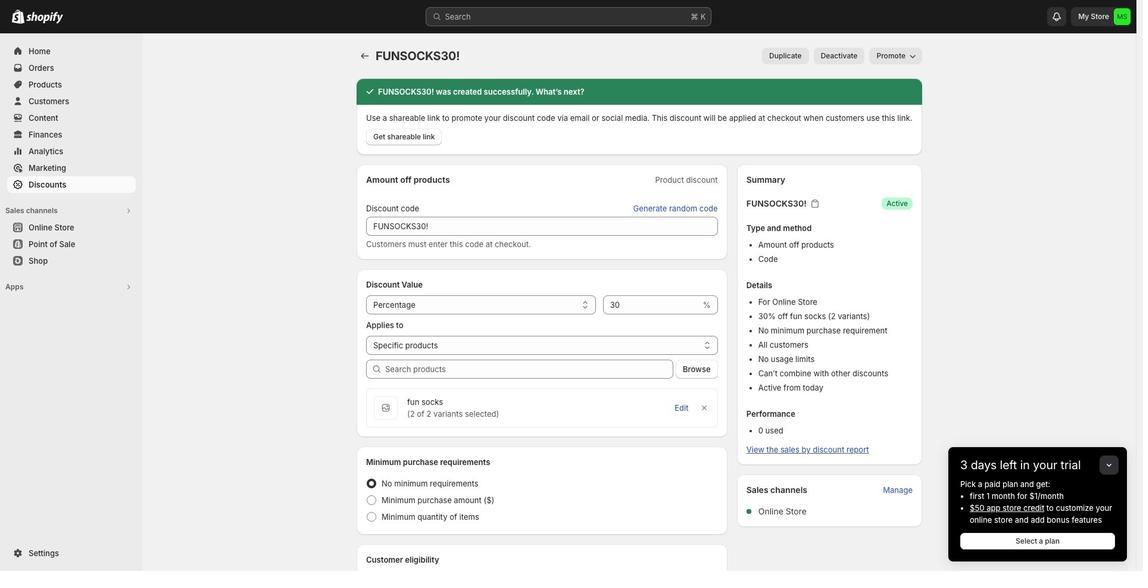 Task type: vqa. For each thing, say whether or not it's contained in the screenshot.
VIEWED
no



Task type: describe. For each thing, give the bounding box(es) containing it.
my store image
[[1115, 8, 1131, 25]]

shopify image
[[26, 12, 63, 24]]



Task type: locate. For each thing, give the bounding box(es) containing it.
shopify image
[[12, 10, 24, 24]]

None text field
[[366, 217, 718, 236], [603, 296, 701, 315], [366, 217, 718, 236], [603, 296, 701, 315]]

Search products text field
[[385, 360, 674, 379]]



